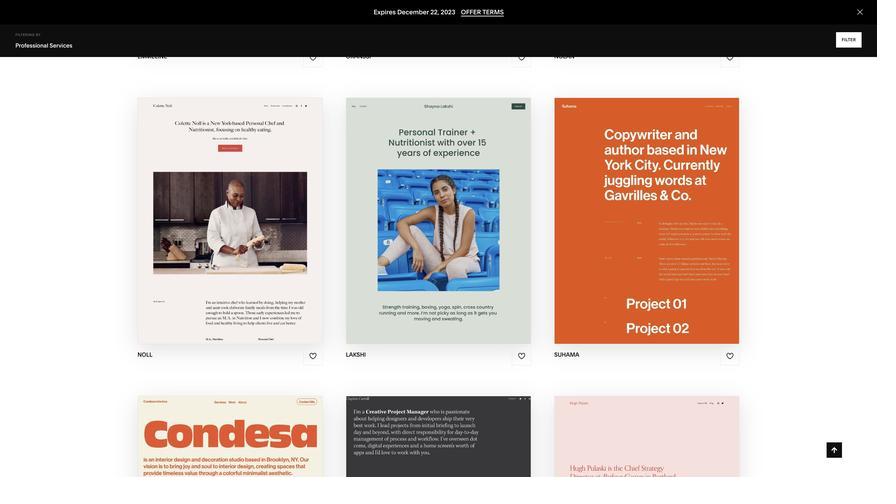 Task type: describe. For each thing, give the bounding box(es) containing it.
filtering
[[15, 33, 35, 37]]

add lakshi to your favorites list image
[[518, 353, 526, 360]]

start for preview noll
[[196, 207, 217, 215]]

offer terms link
[[461, 8, 504, 17]]

offer
[[461, 8, 481, 16]]

0 vertical spatial suhama
[[648, 221, 679, 229]]

1 vertical spatial noll
[[237, 221, 256, 229]]

preview lakshi
[[410, 221, 467, 229]]

preview noll link
[[205, 216, 256, 235]]

emmeline
[[138, 53, 167, 60]]

suhama image
[[555, 98, 740, 344]]

2 vertical spatial lakshi
[[346, 352, 366, 359]]

condesa image
[[138, 397, 323, 478]]

oranssi image
[[346, 0, 531, 45]]

filter button
[[837, 32, 862, 48]]

professional
[[15, 42, 48, 49]]

oranssi
[[346, 53, 371, 60]]

preview for preview noll
[[205, 221, 235, 229]]

add nolan to your favorites list image
[[727, 54, 734, 61]]

start with lakshi
[[402, 207, 469, 215]]

2 vertical spatial noll
[[138, 352, 153, 359]]

emmeline image
[[138, 0, 323, 45]]

offer terms
[[461, 8, 504, 16]]

start with noll button
[[196, 202, 264, 221]]

by
[[36, 33, 41, 37]]

pulaski image
[[555, 397, 740, 478]]

2023
[[441, 8, 455, 16]]

start with noll
[[196, 207, 257, 215]]

december
[[397, 8, 429, 16]]

0 horizontal spatial suhama
[[555, 352, 580, 359]]

with for lakshi
[[424, 207, 442, 215]]

preview suhama
[[616, 221, 679, 229]]

start for preview lakshi
[[402, 207, 423, 215]]

add noll to your favorites list image
[[309, 353, 317, 360]]

noll image
[[138, 98, 323, 344]]



Task type: locate. For each thing, give the bounding box(es) containing it.
add suhama to your favorites list image
[[727, 353, 734, 360]]

0 vertical spatial lakshi
[[444, 207, 469, 215]]

1 vertical spatial lakshi
[[443, 221, 467, 229]]

1 horizontal spatial suhama
[[648, 221, 679, 229]]

2 preview from the left
[[410, 221, 441, 229]]

1 preview from the left
[[205, 221, 235, 229]]

nolan
[[555, 53, 575, 60]]

start up preview lakshi
[[402, 207, 423, 215]]

filter
[[842, 37, 857, 42]]

1 start from the left
[[196, 207, 217, 215]]

start up preview noll
[[196, 207, 217, 215]]

0 horizontal spatial preview
[[205, 221, 235, 229]]

expires
[[374, 8, 396, 16]]

lakshi
[[444, 207, 469, 215], [443, 221, 467, 229], [346, 352, 366, 359]]

preview lakshi link
[[410, 216, 467, 235]]

preview
[[205, 221, 235, 229], [410, 221, 441, 229], [616, 221, 646, 229]]

start
[[196, 207, 217, 215], [402, 207, 423, 215]]

preview inside preview lakshi link
[[410, 221, 441, 229]]

add emmeline to your favorites list image
[[309, 54, 317, 61]]

1 horizontal spatial preview
[[410, 221, 441, 229]]

noll inside button
[[238, 207, 257, 215]]

preview inside preview noll link
[[205, 221, 235, 229]]

nolan image
[[555, 0, 740, 45]]

noll
[[238, 207, 257, 215], [237, 221, 256, 229], [138, 352, 153, 359]]

preview for preview suhama
[[616, 221, 646, 229]]

professional services
[[15, 42, 72, 49]]

lakshi inside button
[[444, 207, 469, 215]]

0 horizontal spatial with
[[219, 207, 237, 215]]

1 with from the left
[[219, 207, 237, 215]]

3 preview from the left
[[616, 221, 646, 229]]

lakshi image
[[346, 98, 531, 344]]

preview inside preview suhama link
[[616, 221, 646, 229]]

1 horizontal spatial start
[[402, 207, 423, 215]]

services
[[50, 42, 72, 49]]

add oranssi to your favorites list image
[[518, 54, 526, 61]]

preview for preview lakshi
[[410, 221, 441, 229]]

1 horizontal spatial with
[[424, 207, 442, 215]]

22,
[[430, 8, 439, 16]]

start with lakshi button
[[402, 202, 476, 221]]

with
[[219, 207, 237, 215], [424, 207, 442, 215]]

0 horizontal spatial start
[[196, 207, 217, 215]]

0 vertical spatial noll
[[238, 207, 257, 215]]

with for noll
[[219, 207, 237, 215]]

expires december 22, 2023
[[374, 8, 455, 16]]

2 horizontal spatial preview
[[616, 221, 646, 229]]

1 vertical spatial suhama
[[555, 352, 580, 359]]

back to top image
[[831, 447, 839, 455]]

with up preview lakshi
[[424, 207, 442, 215]]

2 start from the left
[[402, 207, 423, 215]]

with up preview noll
[[219, 207, 237, 215]]

suhama
[[648, 221, 679, 229], [555, 352, 580, 359]]

carroll image
[[346, 397, 531, 478]]

2 with from the left
[[424, 207, 442, 215]]

terms
[[483, 8, 504, 16]]

preview noll
[[205, 221, 256, 229]]

filtering by
[[15, 33, 41, 37]]

preview suhama link
[[616, 216, 679, 235]]



Task type: vqa. For each thing, say whether or not it's contained in the screenshot.
Turn
no



